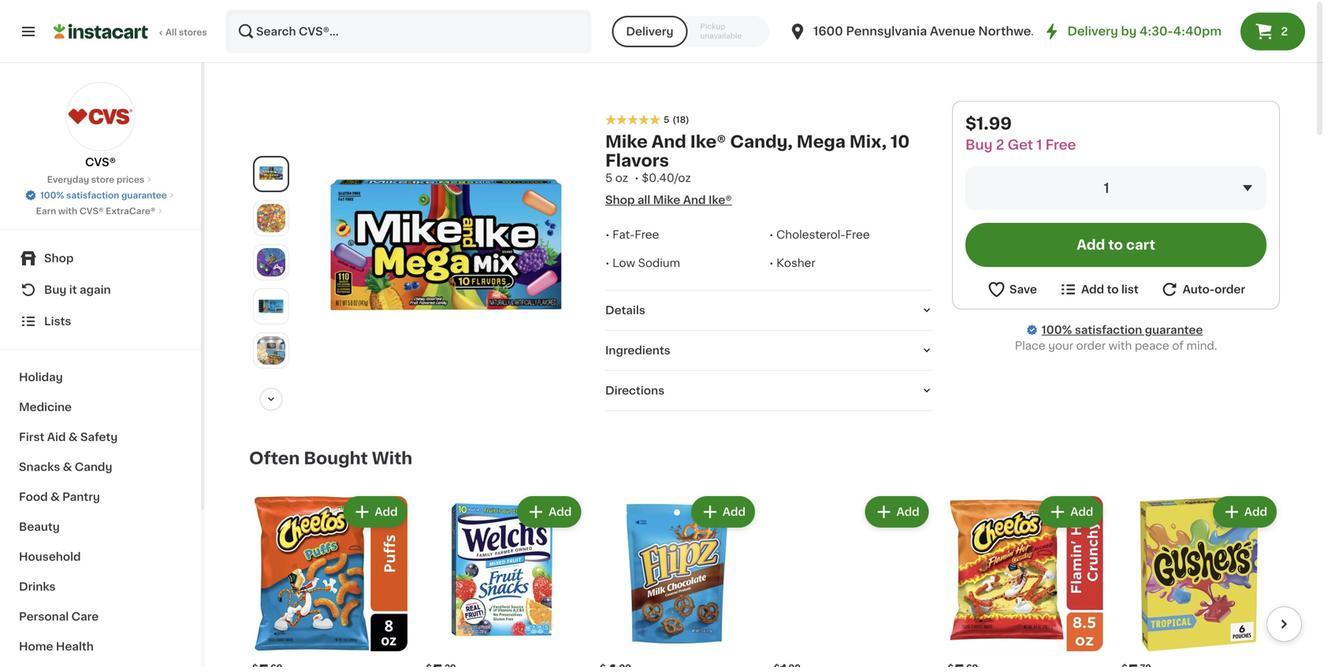Task type: describe. For each thing, give the bounding box(es) containing it.
home
[[19, 642, 53, 653]]

mike and ike® candy, mega mix, 10 flavors
[[605, 134, 910, 169]]

food
[[19, 492, 48, 503]]

4:40pm
[[1174, 26, 1222, 37]]

5 oz • $0.40/oz
[[605, 173, 691, 184]]

store
[[91, 175, 114, 184]]

3 product group from the left
[[597, 494, 758, 668]]

sodium
[[638, 258, 680, 269]]

(18) button
[[673, 114, 690, 126]]

1 horizontal spatial with
[[1109, 341, 1132, 352]]

1 horizontal spatial satisfaction
[[1075, 325, 1143, 336]]

• for • kosher
[[769, 258, 774, 269]]

instacart logo image
[[54, 22, 148, 41]]

• for • cholesterol-free
[[769, 229, 774, 241]]

add button for first product group
[[345, 498, 406, 527]]

& inside 'link'
[[68, 432, 78, 443]]

add inside button
[[1082, 284, 1105, 295]]

2 inside button
[[1281, 26, 1288, 37]]

1 inside $1.99 buy 2 get 1 free
[[1037, 138, 1043, 152]]

and
[[652, 134, 687, 150]]

holiday
[[19, 372, 63, 383]]

5 (18)
[[664, 116, 690, 124]]

enlarge candy & chocolate mike and ike® candy, mega mix, 10 flavors hero (opens in a new tab) image
[[257, 160, 285, 188]]

pantry
[[62, 492, 100, 503]]

(18)
[[673, 116, 690, 124]]

add button for fourth product group from the right
[[693, 498, 754, 527]]

2 button
[[1241, 13, 1306, 50]]

free for • fat-free
[[635, 229, 659, 241]]

2 inside $1.99 buy 2 get 1 free
[[996, 138, 1005, 152]]

medicine
[[19, 402, 72, 413]]

household link
[[9, 542, 192, 572]]

often
[[249, 451, 300, 467]]

item carousel region
[[227, 487, 1302, 668]]

ingredients
[[605, 345, 671, 356]]

add for 5th product group from the left
[[1071, 507, 1094, 518]]

all
[[166, 28, 177, 37]]

• low sodium
[[605, 258, 680, 269]]

snacks
[[19, 462, 60, 473]]

list
[[1122, 284, 1139, 295]]

save
[[1010, 284, 1037, 295]]

details
[[605, 305, 646, 316]]

everyday store prices
[[47, 175, 144, 184]]

• cholesterol-free
[[769, 229, 870, 241]]

everyday
[[47, 175, 89, 184]]

5 for mike and ike® candy, mega mix, 10 flavors
[[605, 173, 613, 184]]

add button for 5th product group from the left
[[1041, 498, 1102, 527]]

shop all mike and ike®
[[605, 195, 732, 206]]

by
[[1121, 26, 1137, 37]]

first
[[19, 432, 44, 443]]

personal care
[[19, 612, 99, 623]]

often bought with
[[249, 451, 413, 467]]

1600
[[814, 26, 843, 37]]

1 vertical spatial guarantee
[[1145, 325, 1203, 336]]

$0.40/oz
[[642, 173, 691, 184]]

buy it again link
[[9, 274, 192, 306]]

enlarge candy & chocolate mike and ike® candy, mega mix, 10 flavors angle_back (opens in a new tab) image
[[257, 293, 285, 321]]

get
[[1008, 138, 1034, 152]]

enlarge candy & chocolate mike and ike® candy, mega mix, 10 flavors lifestyle (opens in a new tab) image
[[257, 337, 285, 365]]

delivery for delivery by 4:30-4:40pm
[[1068, 26, 1119, 37]]

10
[[891, 134, 910, 150]]

add for fourth product group from the right
[[723, 507, 746, 518]]

1 horizontal spatial 100%
[[1042, 325, 1072, 336]]

extracare®
[[106, 207, 156, 216]]

add for first product group
[[375, 507, 398, 518]]

home health link
[[9, 632, 192, 662]]

5 product group from the left
[[945, 494, 1106, 668]]

it
[[69, 285, 77, 296]]

guarantee inside button
[[121, 191, 167, 200]]

lists
[[44, 316, 71, 327]]

home health
[[19, 642, 94, 653]]

delivery by 4:30-4:40pm
[[1068, 26, 1222, 37]]

0 vertical spatial with
[[58, 207, 77, 216]]

1 product group from the left
[[249, 494, 410, 668]]

auto-
[[1183, 284, 1215, 295]]

candy,
[[730, 134, 793, 150]]

holiday link
[[9, 363, 192, 393]]

candy
[[75, 462, 112, 473]]

your
[[1049, 341, 1074, 352]]

0 horizontal spatial order
[[1077, 341, 1106, 352]]

avenue
[[930, 26, 976, 37]]

100% satisfaction guarantee button
[[25, 186, 177, 202]]

add for sixth product group
[[1245, 507, 1268, 518]]

delivery button
[[612, 16, 688, 47]]

auto-order
[[1183, 284, 1246, 295]]

mix,
[[850, 134, 887, 150]]

100% satisfaction guarantee link
[[1042, 322, 1203, 338]]

4 product group from the left
[[771, 494, 932, 668]]

1 field
[[966, 166, 1267, 210]]

fat-
[[613, 229, 635, 241]]

1 vertical spatial cvs®
[[79, 207, 104, 216]]

delivery for delivery
[[626, 26, 674, 37]]

ingredients button
[[605, 343, 933, 359]]

add to cart button
[[966, 223, 1267, 267]]

• for • fat-free
[[605, 229, 610, 241]]

cholesterol-
[[777, 229, 846, 241]]

• kosher
[[769, 258, 816, 269]]

add button for second product group
[[519, 498, 580, 527]]

all
[[638, 195, 651, 206]]

food & pantry link
[[9, 482, 192, 512]]

add for fourth product group from the left
[[897, 507, 920, 518]]

peace
[[1135, 341, 1170, 352]]

pennsylvania
[[846, 26, 927, 37]]

snacks & candy link
[[9, 453, 192, 482]]

personal
[[19, 612, 69, 623]]

earn
[[36, 207, 56, 216]]

add to cart
[[1077, 238, 1156, 252]]



Task type: locate. For each thing, give the bounding box(es) containing it.
• left kosher
[[769, 258, 774, 269]]

5 add button from the left
[[1041, 498, 1102, 527]]

add inside button
[[1077, 238, 1106, 252]]

100% inside button
[[40, 191, 64, 200]]

delivery
[[1068, 26, 1119, 37], [626, 26, 674, 37]]

•
[[635, 173, 639, 184], [605, 229, 610, 241], [769, 229, 774, 241], [605, 258, 610, 269], [769, 258, 774, 269]]

100% satisfaction guarantee up place your order with peace of mind.
[[1042, 325, 1203, 336]]

directions button
[[605, 383, 933, 399]]

cvs®
[[85, 157, 116, 168], [79, 207, 104, 216]]

1 horizontal spatial shop
[[605, 195, 635, 206]]

guarantee up of
[[1145, 325, 1203, 336]]

satisfaction up place your order with peace of mind.
[[1075, 325, 1143, 336]]

with down 100% satisfaction guarantee link
[[1109, 341, 1132, 352]]

again
[[80, 285, 111, 296]]

kosher
[[777, 258, 816, 269]]

order
[[1215, 284, 1246, 295], [1077, 341, 1106, 352]]

service type group
[[612, 16, 769, 47]]

cvs® up everyday store prices 'link'
[[85, 157, 116, 168]]

1 horizontal spatial 1
[[1104, 182, 1110, 195]]

0 horizontal spatial 1
[[1037, 138, 1043, 152]]

details button
[[605, 303, 933, 319]]

• up • kosher
[[769, 229, 774, 241]]

snacks & candy
[[19, 462, 112, 473]]

4 add button from the left
[[867, 498, 928, 527]]

prices
[[117, 175, 144, 184]]

• right oz at left top
[[635, 173, 639, 184]]

0 vertical spatial &
[[68, 432, 78, 443]]

2
[[1281, 26, 1288, 37], [996, 138, 1005, 152]]

household
[[19, 552, 81, 563]]

free for • cholesterol-free
[[846, 229, 870, 241]]

add for second product group
[[549, 507, 572, 518]]

0 vertical spatial cvs®
[[85, 157, 116, 168]]

0 horizontal spatial 2
[[996, 138, 1005, 152]]

low
[[613, 258, 635, 269]]

first aid & safety link
[[9, 423, 192, 453]]

2 vertical spatial &
[[51, 492, 60, 503]]

0 vertical spatial 100%
[[40, 191, 64, 200]]

of
[[1173, 341, 1184, 352]]

0 vertical spatial guarantee
[[121, 191, 167, 200]]

bought
[[304, 451, 368, 467]]

2 product group from the left
[[423, 494, 584, 668]]

order up mind.
[[1215, 284, 1246, 295]]

cart
[[1127, 238, 1156, 252]]

northwest
[[979, 26, 1043, 37]]

0 horizontal spatial delivery
[[626, 26, 674, 37]]

drinks
[[19, 582, 56, 593]]

1 vertical spatial shop
[[44, 253, 74, 264]]

first aid & safety
[[19, 432, 118, 443]]

1 vertical spatial with
[[1109, 341, 1132, 352]]

satisfaction up earn with cvs® extracare®
[[66, 191, 119, 200]]

earn with cvs® extracare® link
[[36, 205, 165, 218]]

• left low
[[605, 258, 610, 269]]

1600 pennsylvania avenue northwest
[[814, 26, 1043, 37]]

order right your
[[1077, 341, 1106, 352]]

flavors
[[605, 153, 669, 169]]

add to list
[[1082, 284, 1139, 295]]

candy & chocolate mike and ike® candy, mega mix, 10 flavors hero image
[[306, 114, 587, 394]]

mega
[[797, 134, 846, 150]]

place
[[1015, 341, 1046, 352]]

ike®
[[690, 134, 726, 150]]

beauty link
[[9, 512, 192, 542]]

5 left (18)
[[664, 116, 670, 124]]

add button
[[345, 498, 406, 527], [519, 498, 580, 527], [693, 498, 754, 527], [867, 498, 928, 527], [1041, 498, 1102, 527], [1215, 498, 1276, 527]]

100% up your
[[1042, 325, 1072, 336]]

add button for fourth product group from the left
[[867, 498, 928, 527]]

0 vertical spatial satisfaction
[[66, 191, 119, 200]]

0 vertical spatial to
[[1109, 238, 1123, 252]]

with
[[58, 207, 77, 216], [1109, 341, 1132, 352]]

1 horizontal spatial guarantee
[[1145, 325, 1203, 336]]

product group
[[249, 494, 410, 668], [423, 494, 584, 668], [597, 494, 758, 668], [771, 494, 932, 668], [945, 494, 1106, 668], [1119, 494, 1280, 668]]

100% satisfaction guarantee down store
[[40, 191, 167, 200]]

& for pantry
[[51, 492, 60, 503]]

1 vertical spatial 100%
[[1042, 325, 1072, 336]]

and
[[683, 195, 706, 206]]

100%
[[40, 191, 64, 200], [1042, 325, 1072, 336]]

1 horizontal spatial 100% satisfaction guarantee
[[1042, 325, 1203, 336]]

1 horizontal spatial 2
[[1281, 26, 1288, 37]]

0 horizontal spatial guarantee
[[121, 191, 167, 200]]

food & pantry
[[19, 492, 100, 503]]

cvs® logo image
[[66, 82, 135, 151]]

0 horizontal spatial 100%
[[40, 191, 64, 200]]

0 vertical spatial shop
[[605, 195, 635, 206]]

2 horizontal spatial free
[[1046, 138, 1076, 152]]

1 vertical spatial 2
[[996, 138, 1005, 152]]

1 add button from the left
[[345, 498, 406, 527]]

1 up add to cart
[[1104, 182, 1110, 195]]

1
[[1037, 138, 1043, 152], [1104, 182, 1110, 195]]

everyday store prices link
[[47, 173, 154, 186]]

100% satisfaction guarantee
[[40, 191, 167, 200], [1042, 325, 1203, 336]]

&
[[68, 432, 78, 443], [63, 462, 72, 473], [51, 492, 60, 503]]

satisfaction
[[66, 191, 119, 200], [1075, 325, 1143, 336]]

delivery inside "button"
[[626, 26, 674, 37]]

5
[[664, 116, 670, 124], [605, 173, 613, 184]]

4:30-
[[1140, 26, 1174, 37]]

care
[[71, 612, 99, 623]]

0 horizontal spatial with
[[58, 207, 77, 216]]

0 vertical spatial buy
[[966, 138, 993, 152]]

all stores
[[166, 28, 207, 37]]

with right earn at the top left of the page
[[58, 207, 77, 216]]

mike
[[605, 134, 648, 150]]

auto-order button
[[1160, 280, 1246, 300]]

to for list
[[1107, 284, 1119, 295]]

& for candy
[[63, 462, 72, 473]]

guarantee up extracare®
[[121, 191, 167, 200]]

• left fat- on the left of page
[[605, 229, 610, 241]]

add to list button
[[1059, 280, 1139, 300]]

add
[[1077, 238, 1106, 252], [1082, 284, 1105, 295], [375, 507, 398, 518], [549, 507, 572, 518], [723, 507, 746, 518], [897, 507, 920, 518], [1071, 507, 1094, 518], [1245, 507, 1268, 518]]

1 vertical spatial to
[[1107, 284, 1119, 295]]

0 vertical spatial 1
[[1037, 138, 1043, 152]]

• fat-free
[[605, 229, 659, 241]]

cvs® link
[[66, 82, 135, 170]]

1 vertical spatial &
[[63, 462, 72, 473]]

lists link
[[9, 306, 192, 337]]

enlarge candy & chocolate mike and ike® candy, mega mix, 10 flavors angle_right (opens in a new tab) image
[[257, 248, 285, 277]]

earn with cvs® extracare®
[[36, 207, 156, 216]]

buy inside $1.99 buy 2 get 1 free
[[966, 138, 993, 152]]

0 vertical spatial 100% satisfaction guarantee
[[40, 191, 167, 200]]

add button for sixth product group
[[1215, 498, 1276, 527]]

• for • low sodium
[[605, 258, 610, 269]]

mike
[[653, 195, 681, 206]]

satisfaction inside button
[[66, 191, 119, 200]]

save button
[[987, 280, 1037, 300]]

& right food
[[51, 492, 60, 503]]

cvs® inside 'link'
[[85, 157, 116, 168]]

0 horizontal spatial free
[[635, 229, 659, 241]]

shop for shop all mike and ike®
[[605, 195, 635, 206]]

directions
[[605, 386, 665, 397]]

None search field
[[225, 9, 592, 54]]

free inside $1.99 buy 2 get 1 free
[[1046, 138, 1076, 152]]

to for cart
[[1109, 238, 1123, 252]]

safety
[[80, 432, 118, 443]]

cvs® down 100% satisfaction guarantee button
[[79, 207, 104, 216]]

1 horizontal spatial delivery
[[1068, 26, 1119, 37]]

Search field
[[227, 11, 590, 52]]

0 horizontal spatial shop
[[44, 253, 74, 264]]

0 vertical spatial 2
[[1281, 26, 1288, 37]]

& right aid
[[68, 432, 78, 443]]

to left the cart
[[1109, 238, 1123, 252]]

1 vertical spatial 5
[[605, 173, 613, 184]]

all stores link
[[54, 9, 208, 54]]

enlarge candy & chocolate mike and ike® candy, mega mix, 10 flavors angle_left (opens in a new tab) image
[[257, 204, 285, 233]]

1 horizontal spatial order
[[1215, 284, 1246, 295]]

with
[[372, 451, 413, 467]]

shop link
[[9, 243, 192, 274]]

0 vertical spatial order
[[1215, 284, 1246, 295]]

0 horizontal spatial 100% satisfaction guarantee
[[40, 191, 167, 200]]

& left candy at the left bottom of the page
[[63, 462, 72, 473]]

oz
[[616, 173, 628, 184]]

shop up it
[[44, 253, 74, 264]]

6 add button from the left
[[1215, 498, 1276, 527]]

100% satisfaction guarantee inside 100% satisfaction guarantee button
[[40, 191, 167, 200]]

medicine link
[[9, 393, 192, 423]]

1 vertical spatial 100% satisfaction guarantee
[[1042, 325, 1203, 336]]

$1.99
[[966, 115, 1012, 132]]

5 for ★★★★★
[[664, 116, 670, 124]]

shop down oz at left top
[[605, 195, 635, 206]]

5 left oz at left top
[[605, 173, 613, 184]]

3 add button from the left
[[693, 498, 754, 527]]

1600 pennsylvania avenue northwest button
[[788, 9, 1043, 54]]

1 vertical spatial 1
[[1104, 182, 1110, 195]]

1 vertical spatial order
[[1077, 341, 1106, 352]]

1 horizontal spatial free
[[846, 229, 870, 241]]

1 horizontal spatial 5
[[664, 116, 670, 124]]

0 horizontal spatial satisfaction
[[66, 191, 119, 200]]

order inside button
[[1215, 284, 1246, 295]]

6 product group from the left
[[1119, 494, 1280, 668]]

place your order with peace of mind.
[[1015, 341, 1218, 352]]

buy down the $1.99
[[966, 138, 993, 152]]

1 horizontal spatial buy
[[966, 138, 993, 152]]

buy left it
[[44, 285, 67, 296]]

1 vertical spatial buy
[[44, 285, 67, 296]]

shop for shop
[[44, 253, 74, 264]]

$1.99 buy 2 get 1 free
[[966, 115, 1076, 152]]

delivery by 4:30-4:40pm link
[[1043, 22, 1222, 41]]

delivery inside "link"
[[1068, 26, 1119, 37]]

1 vertical spatial satisfaction
[[1075, 325, 1143, 336]]

to left the list
[[1107, 284, 1119, 295]]

to inside button
[[1109, 238, 1123, 252]]

1 right get
[[1037, 138, 1043, 152]]

2 add button from the left
[[519, 498, 580, 527]]

0 horizontal spatial buy
[[44, 285, 67, 296]]

0 horizontal spatial 5
[[605, 173, 613, 184]]

0 vertical spatial 5
[[664, 116, 670, 124]]

1 inside field
[[1104, 182, 1110, 195]]

to inside button
[[1107, 284, 1119, 295]]

100% up earn at the top left of the page
[[40, 191, 64, 200]]



Task type: vqa. For each thing, say whether or not it's contained in the screenshot.
the middle Cut
no



